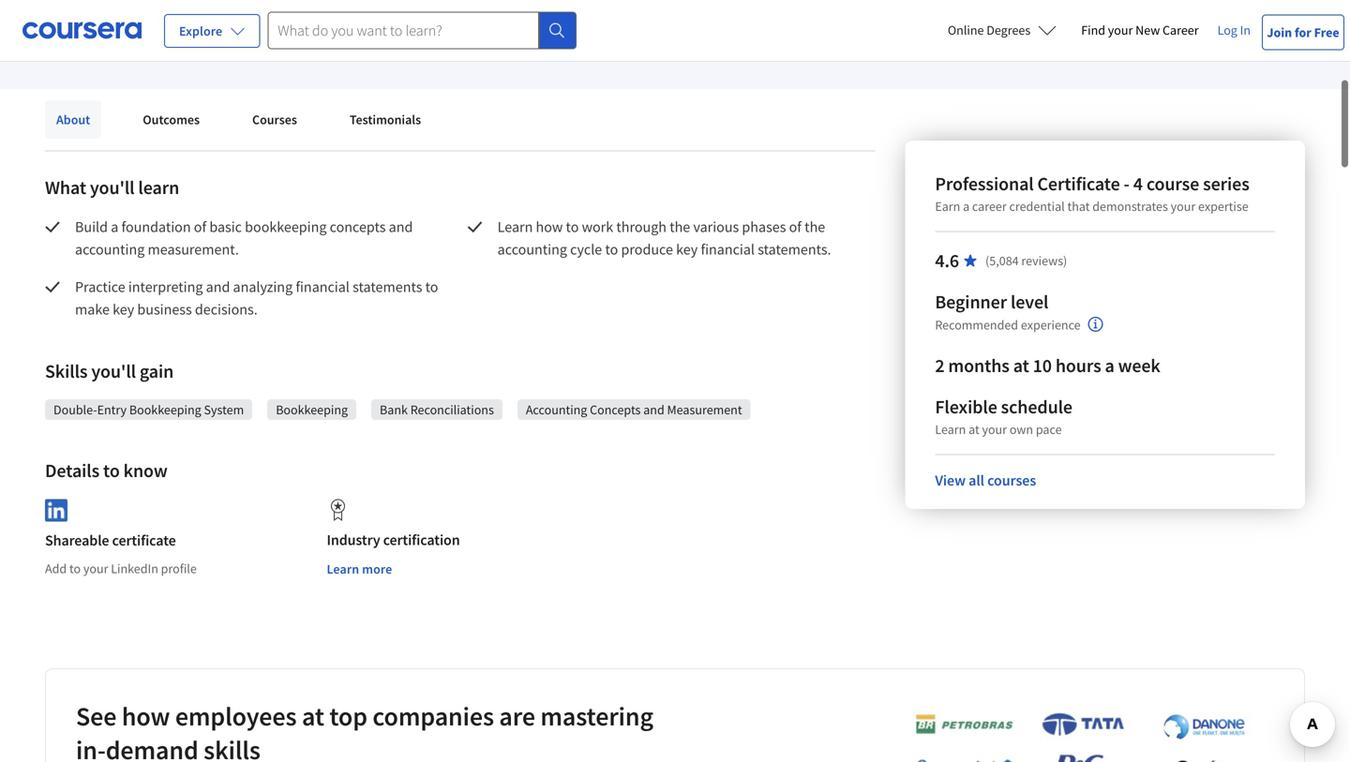 Task type: vqa. For each thing, say whether or not it's contained in the screenshot.
Learn inside Flexible schedule Learn at your own pace
yes



Task type: describe. For each thing, give the bounding box(es) containing it.
bookkeeping link
[[276, 401, 348, 419]]

bookkeeping
[[245, 218, 327, 236]]

career
[[1163, 22, 1199, 38]]

mastering
[[541, 700, 654, 733]]

key inside practice interpreting and analyzing financial statements to make key business decisions.
[[113, 300, 134, 319]]

interpreting
[[128, 278, 203, 296]]

foundation
[[121, 218, 191, 236]]

practice
[[75, 278, 125, 296]]

at for flexible schedule learn at your own pace
[[969, 421, 980, 438]]

reconciliations
[[411, 401, 494, 418]]

all
[[969, 471, 985, 490]]

2 months at 10 hours a week
[[935, 354, 1161, 378]]

in-
[[76, 734, 106, 763]]

expertise
[[1199, 198, 1249, 215]]

new
[[1136, 22, 1161, 38]]

courses
[[252, 111, 297, 128]]

learn more button
[[327, 560, 392, 579]]

recommended experience
[[935, 316, 1081, 333]]

and for practice interpreting and analyzing financial statements to make key business decisions.
[[206, 278, 230, 296]]

for
[[1295, 24, 1312, 41]]

learn right •
[[268, 23, 304, 42]]

online degrees
[[948, 22, 1031, 38]]

what you'll learn
[[45, 176, 179, 199]]

career
[[973, 198, 1007, 215]]

you'll for what
[[90, 176, 135, 199]]

you'll for skills
[[91, 360, 136, 383]]

4.6
[[935, 249, 960, 272]]

industry
[[327, 531, 380, 550]]

learn inside flexible schedule learn at your own pace
[[935, 421, 966, 438]]

testimonials
[[350, 111, 421, 128]]

certification
[[383, 531, 460, 550]]

to right the add
[[69, 560, 81, 577]]

demand
[[106, 734, 199, 763]]

and inside build a foundation of basic bookkeeping concepts and accounting measurement.
[[389, 218, 413, 236]]

1 bookkeeping from the left
[[129, 401, 201, 418]]

with
[[103, 23, 131, 42]]

credential
[[1010, 198, 1065, 215]]

bank
[[380, 401, 408, 418]]

profile
[[161, 560, 197, 577]]

series
[[1204, 172, 1250, 196]]

flexible
[[935, 395, 998, 419]]

add
[[45, 560, 67, 577]]

learn inside learn how to work through the various phases of the accounting cycle to produce key financial statements.
[[498, 218, 533, 236]]

your right find
[[1108, 22, 1133, 38]]

how for see
[[122, 700, 170, 733]]

1 the from the left
[[670, 218, 691, 236]]

bank reconciliations
[[380, 401, 494, 418]]

courses link
[[241, 100, 308, 139]]

find your new career link
[[1072, 19, 1209, 42]]

cycle
[[570, 240, 602, 259]]

• learn more
[[256, 23, 340, 42]]

explore button
[[164, 14, 260, 48]]

learn how to work through the various phases of the accounting cycle to produce key financial statements.
[[498, 218, 832, 259]]

2 bookkeeping from the left
[[276, 401, 348, 418]]

build a foundation of basic bookkeeping concepts and accounting measurement.
[[75, 218, 416, 259]]

professional
[[935, 172, 1034, 196]]

learn more link
[[268, 22, 340, 44]]

0 vertical spatial at
[[1014, 354, 1030, 378]]

key inside learn how to work through the various phases of the accounting cycle to produce key financial statements.
[[676, 240, 698, 259]]

bank reconciliations link
[[380, 401, 494, 419]]

concepts
[[590, 401, 641, 418]]

accounting inside learn how to work through the various phases of the accounting cycle to produce key financial statements.
[[498, 240, 567, 259]]

flexible schedule learn at your own pace
[[935, 395, 1073, 438]]

-
[[1124, 172, 1130, 196]]

online
[[948, 22, 984, 38]]

at for see how employees at top companies are mastering in-demand skills
[[302, 700, 324, 733]]

view all courses
[[935, 471, 1037, 490]]

a inside build a foundation of basic bookkeeping concepts and accounting measurement.
[[111, 218, 118, 236]]

skills you'll gain
[[45, 360, 174, 383]]

gain
[[140, 360, 174, 383]]

accounting concepts and measurement
[[526, 401, 742, 418]]

make
[[75, 300, 110, 319]]

see
[[76, 700, 117, 733]]

in
[[1241, 22, 1251, 38]]

what
[[45, 176, 86, 199]]

measurement
[[667, 401, 742, 418]]

your inside flexible schedule learn at your own pace
[[982, 421, 1007, 438]]

and for accounting concepts and measurement
[[644, 401, 665, 418]]

details to know
[[45, 459, 168, 483]]

double-
[[53, 401, 97, 418]]

through
[[617, 218, 667, 236]]

courses
[[988, 471, 1037, 490]]

testimonials link
[[338, 100, 433, 139]]

online degrees button
[[933, 9, 1072, 51]]

build
[[75, 218, 108, 236]]

details
[[45, 459, 100, 483]]

practice interpreting and analyzing financial statements to make key business decisions.
[[75, 278, 441, 319]]

beginner level
[[935, 290, 1049, 314]]

add to your linkedin profile
[[45, 560, 197, 577]]

join for free
[[1268, 24, 1340, 41]]

to right cycle
[[605, 240, 618, 259]]



Task type: locate. For each thing, give the bounding box(es) containing it.
months
[[949, 354, 1010, 378]]

more inside "button"
[[362, 561, 392, 578]]

own
[[1010, 421, 1034, 438]]

1 horizontal spatial financial
[[701, 240, 755, 259]]

at left top
[[302, 700, 324, 733]]

2
[[935, 354, 945, 378]]

0 horizontal spatial key
[[113, 300, 134, 319]]

2 vertical spatial and
[[644, 401, 665, 418]]

0 horizontal spatial the
[[670, 218, 691, 236]]

certificate
[[1038, 172, 1121, 196]]

accounting
[[526, 401, 588, 418]]

2 the from the left
[[805, 218, 826, 236]]

accounting down build
[[75, 240, 145, 259]]

entry
[[97, 401, 127, 418]]

skills
[[45, 360, 88, 383]]

2 accounting from the left
[[498, 240, 567, 259]]

at inside the see how employees at top companies are mastering in-demand skills
[[302, 700, 324, 733]]

of up statements.
[[789, 218, 802, 236]]

learn down industry
[[327, 561, 359, 578]]

beginner
[[935, 290, 1007, 314]]

log in link
[[1209, 19, 1261, 41]]

1 vertical spatial key
[[113, 300, 134, 319]]

system
[[204, 401, 244, 418]]

your left the own
[[982, 421, 1007, 438]]

find
[[1082, 22, 1106, 38]]

key down various
[[676, 240, 698, 259]]

work
[[582, 218, 614, 236]]

bookkeeping left bank
[[276, 401, 348, 418]]

1 vertical spatial more
[[362, 561, 392, 578]]

business
[[137, 300, 192, 319]]

1 horizontal spatial bookkeeping
[[276, 401, 348, 418]]

1 vertical spatial at
[[969, 421, 980, 438]]

how inside learn how to work through the various phases of the accounting cycle to produce key financial statements.
[[536, 218, 563, 236]]

0 vertical spatial financial
[[701, 240, 755, 259]]

0 horizontal spatial accounting
[[75, 240, 145, 259]]

how for learn
[[536, 218, 563, 236]]

0 horizontal spatial more
[[307, 23, 340, 42]]

of up the measurement.
[[194, 218, 206, 236]]

how up demand
[[122, 700, 170, 733]]

and right "concepts"
[[389, 218, 413, 236]]

about link
[[45, 100, 102, 139]]

view all courses link
[[935, 471, 1037, 490]]

included with
[[45, 23, 134, 42]]

0 vertical spatial a
[[963, 198, 970, 215]]

see how employees at top companies are mastering in-demand skills
[[76, 700, 654, 763]]

schedule
[[1001, 395, 1073, 419]]

you'll
[[90, 176, 135, 199], [91, 360, 136, 383]]

at down flexible
[[969, 421, 980, 438]]

2 vertical spatial at
[[302, 700, 324, 733]]

statements.
[[758, 240, 832, 259]]

bookkeeping down gain
[[129, 401, 201, 418]]

and inside practice interpreting and analyzing financial statements to make key business decisions.
[[206, 278, 230, 296]]

concepts
[[330, 218, 386, 236]]

a left week
[[1105, 354, 1115, 378]]

of inside learn how to work through the various phases of the accounting cycle to produce key financial statements.
[[789, 218, 802, 236]]

0 horizontal spatial a
[[111, 218, 118, 236]]

accounting inside build a foundation of basic bookkeeping concepts and accounting measurement.
[[75, 240, 145, 259]]

a right build
[[111, 218, 118, 236]]

more down industry certification
[[362, 561, 392, 578]]

professional certificate - 4 course series earn a career credential that demonstrates your expertise
[[935, 172, 1250, 215]]

your
[[1108, 22, 1133, 38], [1171, 198, 1196, 215], [982, 421, 1007, 438], [83, 560, 108, 577]]

to left work
[[566, 218, 579, 236]]

about
[[56, 111, 90, 128]]

join for free link
[[1263, 15, 1345, 50]]

learn
[[138, 176, 179, 199]]

know
[[123, 459, 168, 483]]

of inside build a foundation of basic bookkeeping concepts and accounting measurement.
[[194, 218, 206, 236]]

key right make on the top
[[113, 300, 134, 319]]

1 horizontal spatial at
[[969, 421, 980, 438]]

coursera enterprise logos image
[[887, 712, 1263, 763]]

hours
[[1056, 354, 1102, 378]]

0 horizontal spatial at
[[302, 700, 324, 733]]

your down shareable certificate
[[83, 560, 108, 577]]

learn inside "button"
[[327, 561, 359, 578]]

0 horizontal spatial how
[[122, 700, 170, 733]]

the up statements.
[[805, 218, 826, 236]]

you'll up build
[[90, 176, 135, 199]]

certificate
[[112, 531, 176, 550]]

degrees
[[987, 22, 1031, 38]]

1 horizontal spatial and
[[389, 218, 413, 236]]

0 vertical spatial how
[[536, 218, 563, 236]]

0 vertical spatial you'll
[[90, 176, 135, 199]]

shareable
[[45, 531, 109, 550]]

that
[[1068, 198, 1090, 215]]

0 vertical spatial more
[[307, 23, 340, 42]]

included
[[45, 23, 100, 42]]

analyzing
[[233, 278, 293, 296]]

double-entry bookkeeping system
[[53, 401, 244, 418]]

1 vertical spatial a
[[111, 218, 118, 236]]

What do you want to learn? text field
[[268, 12, 539, 49]]

coursera plus image
[[134, 28, 248, 39]]

and right concepts
[[644, 401, 665, 418]]

1 vertical spatial and
[[206, 278, 230, 296]]

explore
[[179, 23, 223, 39]]

outcomes
[[143, 111, 200, 128]]

2 horizontal spatial and
[[644, 401, 665, 418]]

•
[[256, 24, 261, 42]]

your inside professional certificate - 4 course series earn a career credential that demonstrates your expertise
[[1171, 198, 1196, 215]]

log
[[1218, 22, 1238, 38]]

2 of from the left
[[789, 218, 802, 236]]

and up decisions.
[[206, 278, 230, 296]]

0 vertical spatial key
[[676, 240, 698, 259]]

log in
[[1218, 22, 1251, 38]]

outcomes link
[[132, 100, 211, 139]]

skills
[[204, 734, 261, 763]]

1 horizontal spatial more
[[362, 561, 392, 578]]

(5,084
[[986, 252, 1019, 269]]

information about difficulty level pre-requisites. image
[[1089, 317, 1104, 332]]

phases
[[742, 218, 786, 236]]

produce
[[621, 240, 673, 259]]

1 horizontal spatial of
[[789, 218, 802, 236]]

measurement.
[[148, 240, 239, 259]]

0 horizontal spatial bookkeeping
[[129, 401, 201, 418]]

how left work
[[536, 218, 563, 236]]

your down course
[[1171, 198, 1196, 215]]

financial inside practice interpreting and analyzing financial statements to make key business decisions.
[[296, 278, 350, 296]]

basic
[[209, 218, 242, 236]]

to right "statements"
[[425, 278, 438, 296]]

course
[[1147, 172, 1200, 196]]

learn more
[[327, 561, 392, 578]]

financial right analyzing
[[296, 278, 350, 296]]

1 vertical spatial you'll
[[91, 360, 136, 383]]

double-entry bookkeeping system link
[[53, 401, 244, 419]]

at inside flexible schedule learn at your own pace
[[969, 421, 980, 438]]

are
[[499, 700, 536, 733]]

at left '10' on the right of page
[[1014, 354, 1030, 378]]

financial inside learn how to work through the various phases of the accounting cycle to produce key financial statements.
[[701, 240, 755, 259]]

employees
[[175, 700, 297, 733]]

decisions.
[[195, 300, 258, 319]]

0 horizontal spatial financial
[[296, 278, 350, 296]]

how
[[536, 218, 563, 236], [122, 700, 170, 733]]

financial down various
[[701, 240, 755, 259]]

statements
[[353, 278, 422, 296]]

a
[[963, 198, 970, 215], [111, 218, 118, 236], [1105, 354, 1115, 378]]

top
[[330, 700, 368, 733]]

2 horizontal spatial at
[[1014, 354, 1030, 378]]

1 horizontal spatial a
[[963, 198, 970, 215]]

0 vertical spatial and
[[389, 218, 413, 236]]

2 vertical spatial a
[[1105, 354, 1115, 378]]

1 vertical spatial financial
[[296, 278, 350, 296]]

a right the earn at the right of the page
[[963, 198, 970, 215]]

a inside professional certificate - 4 course series earn a career credential that demonstrates your expertise
[[963, 198, 970, 215]]

find your new career
[[1082, 22, 1199, 38]]

1 accounting from the left
[[75, 240, 145, 259]]

accounting concepts and measurement link
[[526, 401, 742, 419]]

1 vertical spatial how
[[122, 700, 170, 733]]

bookkeeping
[[129, 401, 201, 418], [276, 401, 348, 418]]

of
[[194, 218, 206, 236], [789, 218, 802, 236]]

the
[[670, 218, 691, 236], [805, 218, 826, 236]]

companies
[[373, 700, 494, 733]]

learn down flexible
[[935, 421, 966, 438]]

more
[[307, 23, 340, 42], [362, 561, 392, 578]]

0 horizontal spatial of
[[194, 218, 206, 236]]

4
[[1134, 172, 1143, 196]]

1 horizontal spatial accounting
[[498, 240, 567, 259]]

1 horizontal spatial how
[[536, 218, 563, 236]]

more right •
[[307, 23, 340, 42]]

learn left work
[[498, 218, 533, 236]]

level
[[1011, 290, 1049, 314]]

the left various
[[670, 218, 691, 236]]

accounting left cycle
[[498, 240, 567, 259]]

view
[[935, 471, 966, 490]]

reviews)
[[1022, 252, 1068, 269]]

10
[[1033, 354, 1052, 378]]

recommended
[[935, 316, 1019, 333]]

None search field
[[268, 12, 577, 49]]

1 of from the left
[[194, 218, 206, 236]]

2 horizontal spatial a
[[1105, 354, 1115, 378]]

you'll up entry in the left of the page
[[91, 360, 136, 383]]

1 horizontal spatial the
[[805, 218, 826, 236]]

earn
[[935, 198, 961, 215]]

0 horizontal spatial and
[[206, 278, 230, 296]]

shareable certificate
[[45, 531, 176, 550]]

to left know
[[103, 459, 120, 483]]

to inside practice interpreting and analyzing financial statements to make key business decisions.
[[425, 278, 438, 296]]

coursera image
[[23, 15, 142, 45]]

how inside the see how employees at top companies are mastering in-demand skills
[[122, 700, 170, 733]]

1 horizontal spatial key
[[676, 240, 698, 259]]



